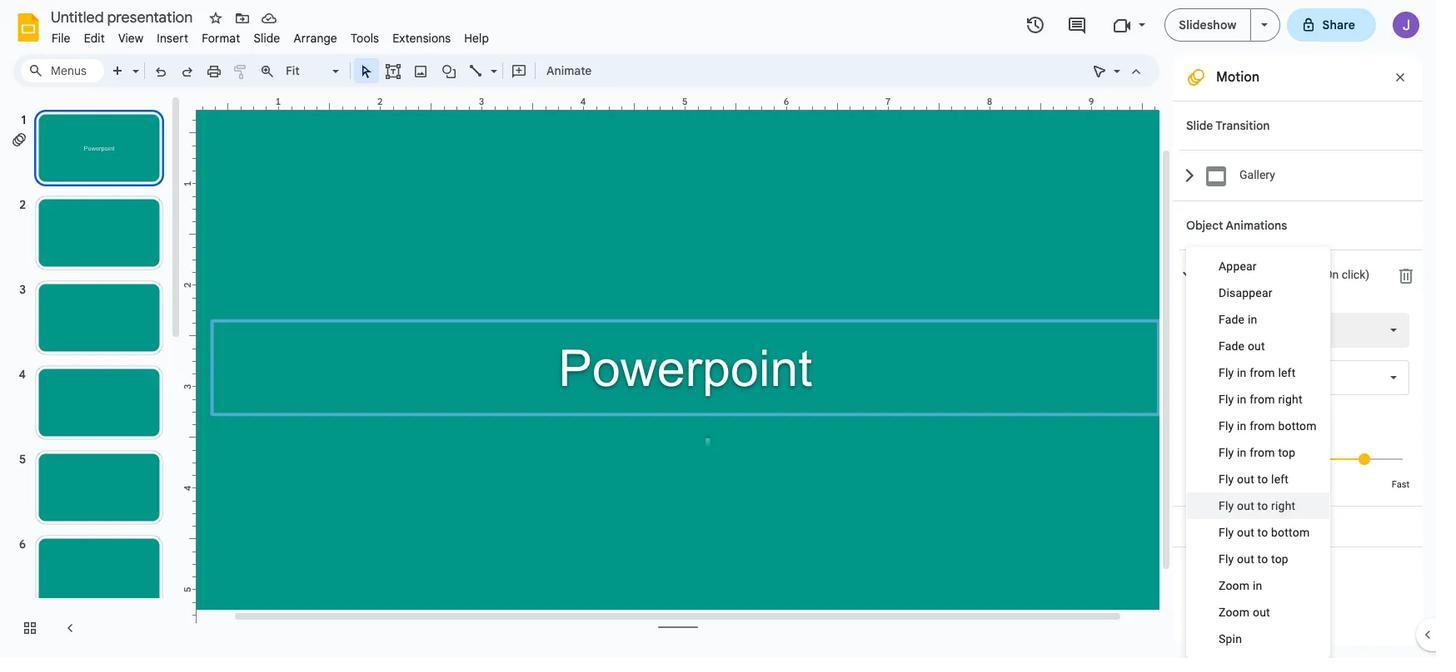 Task type: describe. For each thing, give the bounding box(es) containing it.
fast
[[1392, 480, 1410, 491]]

fly down by
[[1219, 447, 1234, 460]]

list box containing appear
[[1186, 247, 1330, 659]]

fly in from right
[[1219, 393, 1303, 407]]

help
[[464, 31, 489, 46]]

in for fly in from top
[[1237, 447, 1247, 460]]

fly inside tab
[[1240, 268, 1254, 282]]

help menu item
[[458, 28, 496, 48]]

zoom in
[[1219, 580, 1263, 593]]

right down medium
[[1271, 500, 1296, 513]]

fade in
[[1219, 313, 1258, 327]]

slideshow button
[[1165, 8, 1251, 42]]

out down fly in from top
[[1237, 473, 1255, 487]]

object
[[1186, 218, 1223, 233]]

fly out to right list box
[[1186, 313, 1410, 348]]

file menu item
[[45, 28, 77, 48]]

in for fly in from right
[[1237, 393, 1247, 407]]

fly in from left
[[1219, 367, 1296, 380]]

format
[[202, 31, 240, 46]]

by paragraph
[[1213, 417, 1281, 431]]

insert
[[157, 31, 188, 46]]

menu bar banner
[[0, 0, 1436, 659]]

object animations
[[1186, 218, 1287, 233]]

top for fly out to top
[[1271, 553, 1289, 567]]

right inside option
[[1245, 324, 1268, 337]]

shape image
[[439, 59, 459, 82]]

fly right 'by paragraph' checkbox
[[1219, 420, 1234, 433]]

insert image image
[[411, 59, 430, 82]]

top for fly in from top
[[1278, 447, 1296, 460]]

medium button
[[1260, 480, 1334, 491]]

live pointer settings image
[[1110, 60, 1121, 66]]

select line image
[[487, 60, 497, 66]]

extensions
[[393, 31, 451, 46]]

slide for slide transition
[[1186, 118, 1213, 133]]

fly in from top
[[1219, 447, 1296, 460]]

fly out to left
[[1219, 473, 1289, 487]]

animate
[[547, 63, 592, 78]]

fly out to right option
[[1194, 322, 1268, 339]]

share button
[[1287, 8, 1376, 42]]

Rename text field
[[45, 7, 202, 27]]

Zoom text field
[[283, 59, 330, 82]]

arrange
[[294, 31, 337, 46]]

fade out
[[1219, 340, 1265, 353]]

out inside the fly out to right option
[[1212, 324, 1228, 337]]

animate button
[[539, 58, 599, 83]]

animations
[[1226, 218, 1287, 233]]

Star checkbox
[[204, 7, 227, 30]]

out up fly in from left
[[1248, 340, 1265, 353]]

bottom for fly in from bottom
[[1278, 420, 1317, 433]]

duration element
[[1186, 440, 1410, 491]]

out up add animation "button" at bottom right
[[1237, 500, 1255, 513]]

out down zoom in
[[1253, 606, 1270, 620]]

extensions menu item
[[386, 28, 458, 48]]

zoom out
[[1219, 606, 1270, 620]]

out right "add"
[[1237, 527, 1255, 540]]

slide menu item
[[247, 28, 287, 48]]

fade for fade in
[[1219, 313, 1245, 327]]

add animation
[[1209, 520, 1291, 535]]

fade for fade out
[[1219, 340, 1245, 353]]

fly out to top
[[1219, 553, 1289, 567]]

from for right
[[1250, 393, 1275, 407]]

file
[[52, 31, 71, 46]]

to down fly out to bottom
[[1258, 553, 1268, 567]]

in for zoom in
[[1253, 580, 1263, 593]]

to down fly in from top
[[1258, 473, 1268, 487]]

(on
[[1321, 268, 1339, 282]]

to inside option
[[1231, 324, 1242, 337]]

out up zoom in
[[1237, 553, 1255, 567]]

click)
[[1342, 268, 1370, 282]]

object animations tab list
[[1173, 201, 1423, 507]]

slide for slide
[[254, 31, 280, 46]]

By paragraph checkbox
[[1187, 416, 1202, 431]]

slow
[[1186, 480, 1206, 491]]

fly in from bottom
[[1219, 420, 1317, 433]]

to up fly out to top
[[1258, 527, 1268, 540]]

fly inside option
[[1194, 324, 1209, 337]]

bottom for fly out to bottom
[[1271, 527, 1310, 540]]



Task type: locate. For each thing, give the bounding box(es) containing it.
1 fade from the top
[[1219, 313, 1245, 327]]

disappear
[[1219, 287, 1273, 300]]

list box
[[1186, 247, 1330, 659]]

0 vertical spatial fade
[[1219, 313, 1245, 327]]

0 vertical spatial slide
[[254, 31, 280, 46]]

view
[[118, 31, 144, 46]]

tools
[[351, 31, 379, 46]]

fly up play
[[1219, 553, 1234, 567]]

bottom
[[1278, 420, 1317, 433], [1271, 527, 1310, 540]]

view menu item
[[112, 28, 150, 48]]

1 vertical spatial fly out to right
[[1219, 500, 1296, 513]]

1 zoom from the top
[[1219, 580, 1250, 593]]

from up paragraph
[[1250, 393, 1275, 407]]

tab
[[1180, 250, 1423, 301]]

from down fly in from right
[[1250, 420, 1275, 433]]

fade up fade out
[[1219, 313, 1245, 327]]

menu bar inside the menu bar banner
[[45, 22, 496, 49]]

motion
[[1216, 69, 1260, 86]]

zoom up zoom out
[[1219, 580, 1250, 593]]

navigation
[[0, 94, 183, 659]]

in down disappear
[[1248, 313, 1258, 327]]

1 vertical spatial slide
[[1186, 118, 1213, 133]]

paragraph
[[1229, 417, 1281, 431]]

fade
[[1219, 313, 1245, 327], [1219, 340, 1245, 353]]

left down fly in from top
[[1271, 473, 1289, 487]]

fade down the fly out to right option
[[1219, 340, 1245, 353]]

right
[[1290, 268, 1314, 282], [1245, 324, 1268, 337], [1278, 393, 1303, 407], [1271, 500, 1296, 513]]

edit menu item
[[77, 28, 112, 48]]

fly
[[1240, 268, 1254, 282], [1194, 324, 1209, 337], [1219, 367, 1234, 380], [1219, 393, 1234, 407], [1219, 420, 1234, 433], [1219, 447, 1234, 460], [1219, 473, 1234, 487], [1219, 500, 1234, 513], [1219, 527, 1234, 540], [1219, 553, 1234, 567]]

zoom
[[1219, 580, 1250, 593], [1219, 606, 1250, 620]]

medium
[[1280, 480, 1314, 491]]

1 vertical spatial bottom
[[1271, 527, 1310, 540]]

play
[[1207, 569, 1231, 584]]

by
[[1213, 417, 1226, 431]]

in for fly in from left
[[1237, 367, 1247, 380]]

0 horizontal spatial slide
[[254, 31, 280, 46]]

in down fade out
[[1237, 367, 1247, 380]]

fly right slow
[[1219, 473, 1234, 487]]

left
[[1278, 367, 1296, 380], [1271, 473, 1289, 487]]

slide right format menu item
[[254, 31, 280, 46]]

fly left animation
[[1219, 527, 1234, 540]]

fly up disappear
[[1240, 268, 1254, 282]]

1 vertical spatial fade
[[1219, 340, 1245, 353]]

main toolbar
[[103, 58, 600, 83]]

tab panel
[[1178, 301, 1423, 507]]

share
[[1323, 17, 1355, 32]]

in for fade in
[[1248, 313, 1258, 327]]

from for bottom
[[1250, 420, 1275, 433]]

1 vertical spatial left
[[1271, 473, 1289, 487]]

to up fade out
[[1231, 324, 1242, 337]]

left for fly out to left
[[1271, 473, 1289, 487]]

fly out to right up animation
[[1219, 500, 1296, 513]]

from up fly in from right
[[1250, 367, 1275, 380]]

insert menu item
[[150, 28, 195, 48]]

slide left transition
[[1186, 118, 1213, 133]]

1 horizontal spatial slide
[[1186, 118, 1213, 133]]

4 from from the top
[[1250, 447, 1275, 460]]

fly down fade out
[[1219, 367, 1234, 380]]

zoom for zoom out
[[1219, 606, 1250, 620]]

gallery
[[1240, 168, 1275, 182]]

transition
[[1216, 118, 1270, 133]]

bottom up duration element
[[1278, 420, 1317, 433]]

in down fly out to top
[[1253, 580, 1263, 593]]

to right appear
[[1277, 268, 1287, 282]]

0 vertical spatial left
[[1278, 367, 1296, 380]]

slider
[[1186, 440, 1410, 478]]

appear
[[1219, 260, 1257, 273]]

play button
[[1186, 562, 1252, 592]]

fly out to right up fade out
[[1194, 324, 1268, 337]]

top down fly in from bottom
[[1278, 447, 1296, 460]]

menu bar
[[45, 22, 496, 49]]

0 vertical spatial fly out to right
[[1194, 324, 1268, 337]]

out
[[1257, 268, 1274, 282], [1212, 324, 1228, 337], [1248, 340, 1265, 353], [1237, 473, 1255, 487], [1237, 500, 1255, 513], [1237, 527, 1255, 540], [1237, 553, 1255, 567], [1253, 606, 1270, 620]]

out up disappear
[[1257, 268, 1274, 282]]

to
[[1277, 268, 1287, 282], [1231, 324, 1242, 337], [1258, 473, 1268, 487], [1258, 500, 1268, 513], [1258, 527, 1268, 540], [1258, 553, 1268, 567]]

presentation options image
[[1261, 23, 1268, 27]]

tab panel inside object animations tab list
[[1178, 301, 1423, 507]]

from for top
[[1250, 447, 1275, 460]]

fly out to right
[[1194, 324, 1268, 337], [1219, 500, 1296, 513]]

fly up by
[[1219, 393, 1234, 407]]

in for fly in from bottom
[[1237, 420, 1247, 433]]

fly left fade in
[[1194, 324, 1209, 337]]

fly out to bottom
[[1219, 527, 1310, 540]]

slide inside motion section
[[1186, 118, 1213, 133]]

slide transition
[[1186, 118, 1270, 133]]

motion application
[[0, 0, 1436, 659]]

left up fly in from right
[[1278, 367, 1296, 380]]

zoom for zoom in
[[1219, 580, 1250, 593]]

mode and view toolbar
[[1086, 54, 1150, 87]]

1 from from the top
[[1250, 367, 1275, 380]]

menu bar containing file
[[45, 22, 496, 49]]

new slide with layout image
[[128, 60, 139, 66]]

spin
[[1219, 633, 1242, 646]]

top
[[1278, 447, 1296, 460], [1271, 553, 1289, 567]]

Menus field
[[21, 59, 104, 82]]

add animation button
[[1186, 517, 1302, 537]]

bottom up fly out to top
[[1271, 527, 1310, 540]]

motion section
[[1173, 54, 1423, 646]]

fly out to right inside object animations tab list
[[1194, 324, 1268, 337]]

add
[[1209, 520, 1232, 535]]

fast button
[[1392, 480, 1410, 491]]

Zoom field
[[281, 59, 347, 83]]

2 zoom from the top
[[1219, 606, 1250, 620]]

slide inside slide menu item
[[254, 31, 280, 46]]

from for left
[[1250, 367, 1275, 380]]

tab inside object animations tab list
[[1180, 250, 1423, 301]]

slideshow
[[1179, 17, 1237, 32]]

right up fly in from bottom
[[1278, 393, 1303, 407]]

tab panel containing fly out to right
[[1178, 301, 1423, 507]]

0 vertical spatial zoom
[[1219, 580, 1250, 593]]

1 vertical spatial top
[[1271, 553, 1289, 567]]

0 vertical spatial top
[[1278, 447, 1296, 460]]

to inside tab
[[1277, 268, 1287, 282]]

top down fly out to bottom
[[1271, 553, 1289, 567]]

tab containing fly out to right
[[1180, 250, 1423, 301]]

right up fade out
[[1245, 324, 1268, 337]]

fly out to right (on click)
[[1240, 268, 1370, 282]]

slider inside object animations tab list
[[1186, 440, 1410, 478]]

2 fade from the top
[[1219, 340, 1245, 353]]

3 from from the top
[[1250, 420, 1275, 433]]

edit
[[84, 31, 105, 46]]

in up fly out to left
[[1237, 447, 1247, 460]]

format menu item
[[195, 28, 247, 48]]

in right by
[[1237, 420, 1247, 433]]

slide
[[254, 31, 280, 46], [1186, 118, 1213, 133]]

0 vertical spatial bottom
[[1278, 420, 1317, 433]]

gallery tab
[[1180, 150, 1423, 201]]

left for fly in from left
[[1278, 367, 1296, 380]]

from
[[1250, 367, 1275, 380], [1250, 393, 1275, 407], [1250, 420, 1275, 433], [1250, 447, 1275, 460]]

navigation inside motion application
[[0, 94, 183, 659]]

1 vertical spatial zoom
[[1219, 606, 1250, 620]]

right left (on
[[1290, 268, 1314, 282]]

fly up "add"
[[1219, 500, 1234, 513]]

from down fly in from bottom
[[1250, 447, 1275, 460]]

out up fade out
[[1212, 324, 1228, 337]]

zoom up spin
[[1219, 606, 1250, 620]]

to up animation
[[1258, 500, 1268, 513]]

in
[[1248, 313, 1258, 327], [1237, 367, 1247, 380], [1237, 393, 1247, 407], [1237, 420, 1247, 433], [1237, 447, 1247, 460], [1253, 580, 1263, 593]]

right inside tab
[[1290, 268, 1314, 282]]

in up by paragraph
[[1237, 393, 1247, 407]]

tools menu item
[[344, 28, 386, 48]]

2 from from the top
[[1250, 393, 1275, 407]]

animation
[[1235, 520, 1291, 535]]

arrange menu item
[[287, 28, 344, 48]]



Task type: vqa. For each thing, say whether or not it's contained in the screenshot.
Font list. Source Code Pro selected. option
no



